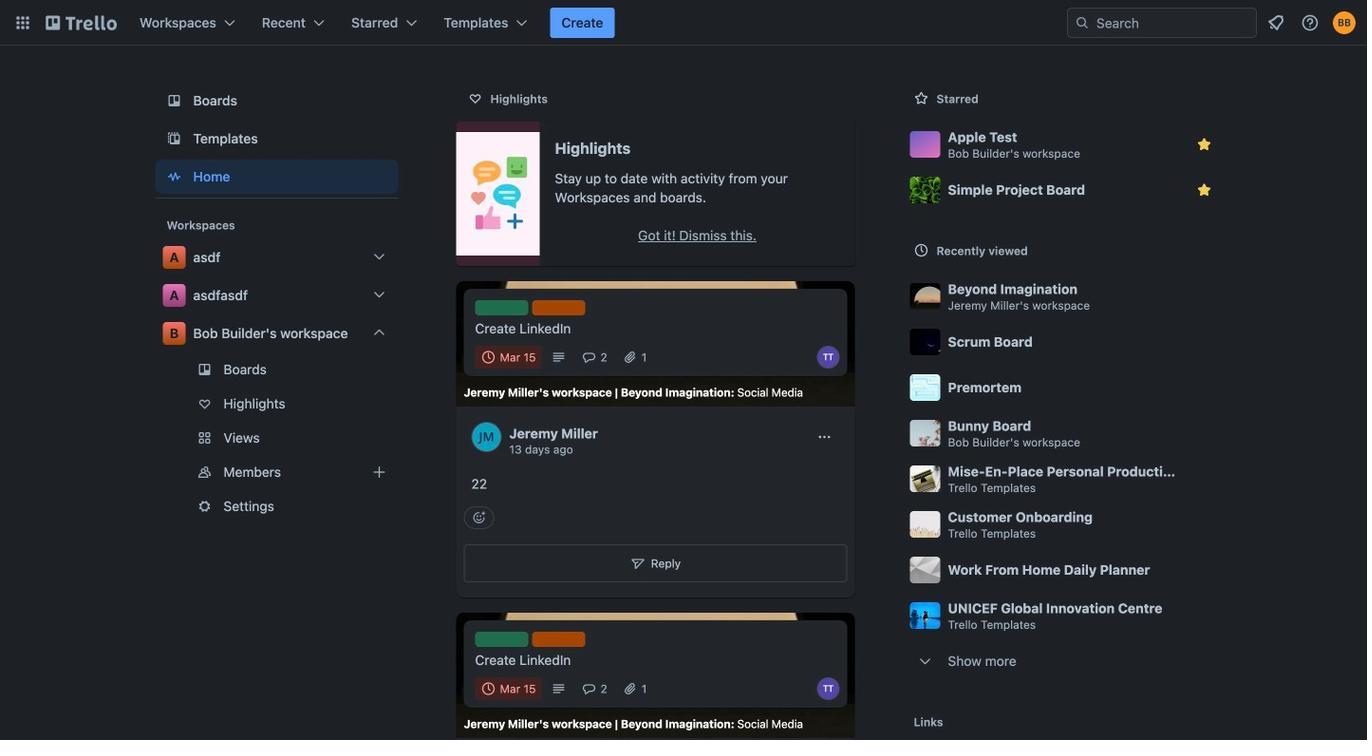 Task type: vqa. For each thing, say whether or not it's contained in the screenshot.
Edit Card image
no



Task type: describe. For each thing, give the bounding box(es) containing it.
0 notifications image
[[1265, 11, 1288, 34]]

primary element
[[0, 0, 1368, 46]]

color: orange, title: none image for first color: green, title: none "image" from the bottom
[[532, 632, 586, 647]]

board image
[[163, 89, 186, 112]]

Search field
[[1068, 8, 1258, 38]]

click to unstar simple project board. it will be removed from your starred list. image
[[1196, 180, 1215, 199]]

bob builder (bobbuilder40) image
[[1334, 11, 1357, 34]]



Task type: locate. For each thing, give the bounding box(es) containing it.
search image
[[1075, 15, 1091, 30]]

add image
[[368, 461, 391, 484]]

color: orange, title: none image for 1st color: green, title: none "image" from the top
[[532, 300, 586, 315]]

open information menu image
[[1301, 13, 1320, 32]]

1 vertical spatial color: green, title: none image
[[475, 632, 529, 647]]

add reaction image
[[464, 506, 494, 529]]

0 vertical spatial color: orange, title: none image
[[532, 300, 586, 315]]

click to unstar apple test. it will be removed from your starred list. image
[[1196, 135, 1215, 154]]

1 color: orange, title: none image from the top
[[532, 300, 586, 315]]

template board image
[[163, 127, 186, 150]]

color: orange, title: none image
[[532, 300, 586, 315], [532, 632, 586, 647]]

1 color: green, title: none image from the top
[[475, 300, 529, 315]]

switch to… image
[[13, 13, 32, 32]]

color: green, title: none image
[[475, 300, 529, 315], [475, 632, 529, 647]]

back to home image
[[46, 8, 117, 38]]

1 vertical spatial color: orange, title: none image
[[532, 632, 586, 647]]

2 color: green, title: none image from the top
[[475, 632, 529, 647]]

0 vertical spatial color: green, title: none image
[[475, 300, 529, 315]]

2 color: orange, title: none image from the top
[[532, 632, 586, 647]]

home image
[[163, 165, 186, 188]]



